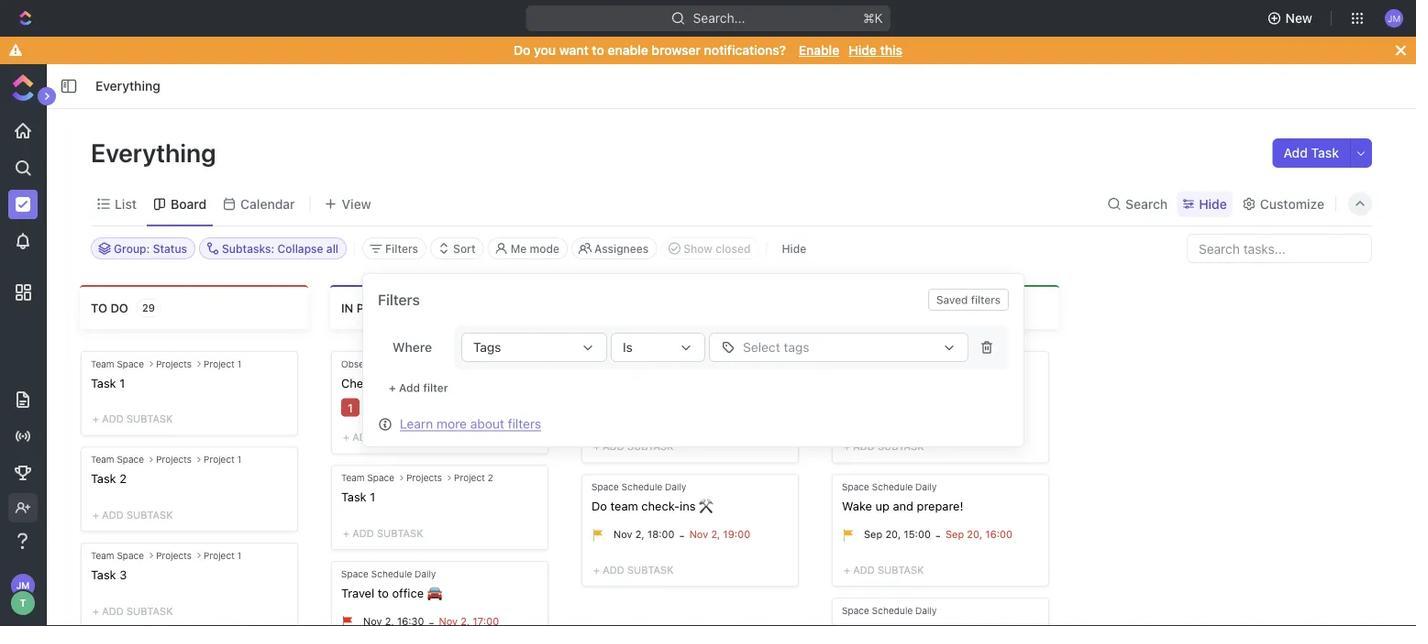 Task type: vqa. For each thing, say whether or not it's contained in the screenshot.
description on the left bottom of page
no



Task type: locate. For each thing, give the bounding box(es) containing it.
2 ‎task from the top
[[91, 472, 116, 486]]

select tags
[[743, 340, 809, 355]]

filters right about on the left bottom of page
[[508, 416, 541, 432]]

2 team from the top
[[610, 499, 638, 513]]

0 vertical spatial project 1
[[204, 359, 241, 369]]

list
[[115, 196, 137, 211]]

you
[[534, 43, 556, 58]]

0 vertical spatial space schedule daily
[[842, 359, 937, 369]]

2 horizontal spatial hide
[[1199, 196, 1227, 211]]

2 vertical spatial to
[[378, 586, 389, 600]]

daily inside space schedule daily travel to office 🚘
[[415, 569, 436, 579]]

1 vertical spatial team
[[610, 499, 638, 513]]

0 horizontal spatial hide
[[782, 242, 806, 255]]

hide inside dropdown button
[[1199, 196, 1227, 211]]

2 vertical spatial task
[[91, 568, 116, 582]]

team space up ‎task 2
[[91, 455, 144, 465]]

space schedule daily
[[842, 359, 937, 369], [842, 606, 937, 616]]

-
[[679, 529, 685, 543], [935, 529, 941, 543]]

learn more about filters
[[400, 416, 541, 432]]

⌘k
[[863, 11, 883, 26]]

team space for task 3
[[91, 550, 144, 561]]

1 vertical spatial ins
[[680, 499, 696, 513]]

1 horizontal spatial to
[[378, 586, 389, 600]]

to right the want
[[592, 43, 604, 58]]

everything inside the everything link
[[95, 78, 160, 94]]

hide button
[[775, 238, 814, 260]]

2 horizontal spatial to
[[592, 43, 604, 58]]

schedule inside space schedule daily wake up and prepare!
[[872, 482, 913, 493]]

out
[[380, 376, 398, 390]]

team up ‎task 2
[[91, 455, 114, 465]]

schedule inside space schedule daily travel to office 🚘
[[371, 569, 412, 579]]

board link
[[167, 191, 207, 217]]

task 1
[[341, 490, 375, 504]]

do
[[110, 301, 128, 315]]

schedule
[[622, 359, 662, 369], [872, 359, 913, 369], [622, 482, 662, 493], [872, 482, 913, 493], [371, 569, 412, 579], [872, 606, 913, 616]]

0 horizontal spatial to
[[91, 301, 107, 315]]

everything
[[95, 78, 160, 94], [91, 137, 222, 167]]

1 project 1 from the top
[[204, 359, 241, 369]]

0 vertical spatial to
[[592, 43, 604, 58]]

team up the task 1
[[341, 473, 365, 483]]

project 1
[[204, 359, 241, 369], [204, 455, 241, 465], [204, 550, 241, 561]]

space
[[117, 359, 144, 369], [592, 359, 619, 369], [842, 359, 869, 369], [117, 455, 144, 465], [367, 473, 395, 483], [592, 482, 619, 493], [842, 482, 869, 493], [117, 550, 144, 561], [341, 569, 368, 579], [842, 606, 869, 616]]

1 horizontal spatial 2
[[488, 473, 493, 483]]

34
[[920, 302, 934, 314]]

0 vertical spatial everything
[[95, 78, 160, 94]]

prepare!
[[917, 499, 963, 513]]

hide button
[[1177, 191, 1233, 217]]

select
[[743, 340, 780, 355]]

+ add subtask
[[93, 413, 173, 425], [343, 432, 423, 444], [593, 441, 674, 453], [844, 441, 924, 453], [93, 509, 173, 521], [343, 528, 423, 539], [593, 564, 674, 576], [844, 564, 924, 576], [93, 605, 173, 617]]

hide
[[849, 43, 877, 58], [1199, 196, 1227, 211], [782, 242, 806, 255]]

customize
[[1260, 196, 1324, 211]]

0 vertical spatial team
[[610, 376, 638, 390]]

0 vertical spatial space schedule daily do team check-ins ⚒️
[[592, 359, 711, 390]]

‎task 1
[[91, 376, 125, 390]]

3 project 1 from the top
[[204, 550, 241, 561]]

1 vertical spatial space schedule daily do team check-ins ⚒️
[[592, 482, 711, 513]]

2 horizontal spatial task
[[1311, 145, 1339, 161]]

1 space schedule daily from the top
[[842, 359, 937, 369]]

+ add filter
[[389, 382, 448, 394]]

1 vertical spatial to
[[91, 301, 107, 315]]

projects for task 3
[[156, 550, 192, 561]]

team space
[[91, 359, 144, 369], [91, 455, 144, 465], [341, 473, 395, 483], [91, 550, 144, 561]]

1 horizontal spatial filters
[[508, 416, 541, 432]]

1 vertical spatial everything
[[91, 137, 222, 167]]

1 vertical spatial hide
[[1199, 196, 1227, 211]]

do
[[514, 43, 531, 58], [592, 376, 607, 390], [592, 499, 607, 513]]

2
[[119, 472, 127, 486], [488, 473, 493, 483]]

- for prepare!
[[935, 529, 941, 543]]

assignees button
[[571, 238, 657, 260]]

2 check- from the top
[[641, 499, 680, 513]]

🚘
[[427, 586, 439, 600]]

team up "‎task 1"
[[91, 359, 114, 369]]

filters up 'where'
[[378, 291, 420, 309]]

2 for project 2
[[488, 473, 493, 483]]

2 space schedule daily from the top
[[842, 606, 937, 616]]

project
[[204, 359, 235, 369], [204, 455, 235, 465], [454, 473, 485, 483], [204, 550, 235, 561]]

select tags button
[[709, 333, 969, 362]]

0 vertical spatial ins
[[680, 376, 696, 390]]

team for task 3
[[91, 550, 114, 561]]

0 vertical spatial ‎task
[[91, 376, 116, 390]]

+
[[389, 382, 396, 394], [93, 413, 99, 425], [343, 432, 349, 444], [593, 441, 600, 453], [844, 441, 850, 453], [93, 509, 99, 521], [343, 528, 349, 539], [593, 564, 600, 576], [844, 564, 850, 576], [93, 605, 99, 617]]

1 vertical spatial space schedule daily
[[842, 606, 937, 616]]

2 vertical spatial hide
[[782, 242, 806, 255]]

‎task 2
[[91, 472, 127, 486]]

check-
[[641, 376, 680, 390], [641, 499, 680, 513]]

to left office
[[378, 586, 389, 600]]

0 vertical spatial task
[[1311, 145, 1339, 161]]

2 vertical spatial project 1
[[204, 550, 241, 561]]

0 horizontal spatial task
[[91, 568, 116, 582]]

‎task for ‎task 1
[[91, 376, 116, 390]]

filters right saved
[[971, 294, 1001, 306]]

0 horizontal spatial -
[[679, 529, 685, 543]]

1 vertical spatial do
[[592, 376, 607, 390]]

1 horizontal spatial -
[[935, 529, 941, 543]]

subtask
[[126, 413, 173, 425], [377, 432, 423, 444], [627, 441, 674, 453], [878, 441, 924, 453], [126, 509, 173, 521], [377, 528, 423, 539], [627, 564, 674, 576], [878, 564, 924, 576], [126, 605, 173, 617]]

filters
[[378, 291, 420, 309], [971, 294, 1001, 306], [508, 416, 541, 432]]

1 horizontal spatial task
[[341, 490, 367, 504]]

0 vertical spatial hide
[[849, 43, 877, 58]]

1 vertical spatial project 1
[[204, 455, 241, 465]]

check
[[341, 376, 376, 390]]

1 - from the left
[[679, 529, 685, 543]]

browser
[[652, 43, 701, 58]]

board
[[171, 196, 207, 211]]

team space up the task 1
[[341, 473, 395, 483]]

1 vertical spatial ⚒️
[[699, 499, 711, 513]]

project for ‎task 1
[[204, 359, 235, 369]]

ins
[[680, 376, 696, 390], [680, 499, 696, 513]]

0 vertical spatial do
[[514, 43, 531, 58]]

to left the do
[[91, 301, 107, 315]]

tags
[[473, 340, 501, 355]]

0 vertical spatial ⚒️
[[699, 376, 711, 390]]

2 project 1 from the top
[[204, 455, 241, 465]]

task 3
[[91, 568, 127, 582]]

0 vertical spatial check-
[[641, 376, 680, 390]]

1
[[237, 359, 241, 369], [119, 376, 125, 390], [348, 401, 353, 415], [237, 455, 241, 465], [370, 490, 375, 504], [237, 550, 241, 561]]

Search tasks... text field
[[1188, 235, 1371, 262]]

want
[[559, 43, 589, 58]]

daily inside space schedule daily wake up and prepare!
[[915, 482, 937, 493]]

project 2
[[454, 473, 493, 483]]

1 ins from the top
[[680, 376, 696, 390]]

1 ‎task from the top
[[91, 376, 116, 390]]

up
[[876, 499, 890, 513]]

1 vertical spatial ‎task
[[91, 472, 116, 486]]

1 space schedule daily do team check-ins ⚒️ from the top
[[592, 359, 711, 390]]

2 horizontal spatial filters
[[971, 294, 1001, 306]]

projects
[[156, 359, 192, 369], [156, 455, 192, 465], [406, 473, 442, 483], [156, 550, 192, 561]]

rancho
[[401, 376, 443, 390]]

team up task 3
[[91, 550, 114, 561]]

and
[[893, 499, 914, 513]]

team space up "‎task 1"
[[91, 359, 144, 369]]

to do
[[91, 301, 128, 315]]

team
[[610, 376, 638, 390], [610, 499, 638, 513]]

saved
[[936, 294, 968, 306]]

⚒️
[[699, 376, 711, 390], [699, 499, 711, 513]]

office
[[392, 586, 424, 600]]

space schedule daily do team check-ins ⚒️
[[592, 359, 711, 390], [592, 482, 711, 513]]

daily
[[665, 359, 686, 369], [915, 359, 937, 369], [665, 482, 686, 493], [915, 482, 937, 493], [415, 569, 436, 579], [915, 606, 937, 616]]

2 - from the left
[[935, 529, 941, 543]]

1 horizontal spatial hide
[[849, 43, 877, 58]]

learn more about filters link
[[400, 416, 541, 432]]

team
[[91, 359, 114, 369], [91, 455, 114, 465], [341, 473, 365, 483], [91, 550, 114, 561]]

add
[[1284, 145, 1308, 161], [399, 382, 420, 394], [102, 413, 124, 425], [352, 432, 374, 444], [603, 441, 624, 453], [853, 441, 875, 453], [102, 509, 124, 521], [352, 528, 374, 539], [603, 564, 624, 576], [853, 564, 875, 576], [102, 605, 124, 617]]

project 1 for task 3
[[204, 550, 241, 561]]

wake
[[842, 499, 872, 513]]

space inside space schedule daily wake up and prepare!
[[842, 482, 869, 493]]

task for task 1
[[341, 490, 367, 504]]

team space for task 1
[[341, 473, 395, 483]]

to
[[592, 43, 604, 58], [91, 301, 107, 315], [378, 586, 389, 600]]

task
[[1311, 145, 1339, 161], [341, 490, 367, 504], [91, 568, 116, 582]]

team space up the 3
[[91, 550, 144, 561]]

1 vertical spatial task
[[341, 490, 367, 504]]

2 for ‎task 2
[[119, 472, 127, 486]]

0 horizontal spatial 2
[[119, 472, 127, 486]]

1 vertical spatial check-
[[641, 499, 680, 513]]



Task type: describe. For each thing, give the bounding box(es) containing it.
team space for ‎task 2
[[91, 455, 144, 465]]

2 ⚒️ from the top
[[699, 499, 711, 513]]

search...
[[693, 11, 745, 26]]

0 horizontal spatial filters
[[378, 291, 420, 309]]

project for task 3
[[204, 550, 235, 561]]

2 vertical spatial do
[[592, 499, 607, 513]]

filters
[[385, 242, 418, 255]]

projects for ‎task 2
[[156, 455, 192, 465]]

do you want to enable browser notifications? enable hide this
[[514, 43, 902, 58]]

task inside the add task button
[[1311, 145, 1339, 161]]

search
[[1125, 196, 1168, 211]]

search button
[[1102, 191, 1173, 217]]

filters button
[[362, 238, 427, 260]]

this
[[880, 43, 902, 58]]

enable
[[608, 43, 648, 58]]

enable
[[799, 43, 839, 58]]

team for ‎task 2
[[91, 455, 114, 465]]

project for task 1
[[454, 473, 485, 483]]

space inside space schedule daily travel to office 🚘
[[341, 569, 368, 579]]

assignees
[[594, 242, 649, 255]]

customize button
[[1236, 191, 1330, 217]]

3
[[119, 568, 127, 582]]

calendar link
[[237, 191, 295, 217]]

tags button
[[461, 333, 607, 362]]

space schedule daily travel to office 🚘
[[341, 569, 439, 600]]

team space for ‎task 1
[[91, 359, 144, 369]]

add task
[[1284, 145, 1339, 161]]

project for ‎task 2
[[204, 455, 235, 465]]

observatory
[[341, 359, 395, 369]]

in
[[341, 301, 353, 315]]

project 1 for ‎task 1
[[204, 359, 241, 369]]

calendar
[[240, 196, 295, 211]]

projects for ‎task 1
[[156, 359, 192, 369]]

tags
[[784, 340, 809, 355]]

where
[[392, 340, 432, 355]]

1 team from the top
[[610, 376, 638, 390]]

1 ⚒️ from the top
[[699, 376, 711, 390]]

notifications?
[[704, 43, 786, 58]]

in progress
[[341, 301, 421, 315]]

about
[[470, 416, 504, 432]]

learn
[[400, 416, 433, 432]]

observatory check out rancho obser.
[[341, 359, 482, 390]]

is button
[[611, 333, 705, 362]]

is
[[623, 340, 633, 355]]

to inside space schedule daily travel to office 🚘
[[378, 586, 389, 600]]

‎task for ‎task 2
[[91, 472, 116, 486]]

2 space schedule daily do team check-ins ⚒️ from the top
[[592, 482, 711, 513]]

29
[[142, 302, 155, 314]]

saved filters
[[936, 294, 1001, 306]]

list link
[[111, 191, 137, 217]]

team for ‎task 1
[[91, 359, 114, 369]]

projects for task 1
[[406, 473, 442, 483]]

space schedule daily wake up and prepare!
[[842, 482, 963, 513]]

task for task 3
[[91, 568, 116, 582]]

add inside the add task button
[[1284, 145, 1308, 161]]

new
[[1286, 11, 1313, 26]]

- for ins
[[679, 529, 685, 543]]

hide inside button
[[782, 242, 806, 255]]

new button
[[1260, 4, 1324, 33]]

team for task 1
[[341, 473, 365, 483]]

more
[[437, 416, 467, 432]]

add task button
[[1273, 138, 1350, 168]]

2 ins from the top
[[680, 499, 696, 513]]

progress
[[357, 301, 421, 315]]

travel
[[341, 586, 374, 600]]

obser.
[[446, 376, 482, 390]]

everything link
[[91, 75, 165, 97]]

1 check- from the top
[[641, 376, 680, 390]]

project 1 for ‎task 2
[[204, 455, 241, 465]]

filter
[[423, 382, 448, 394]]



